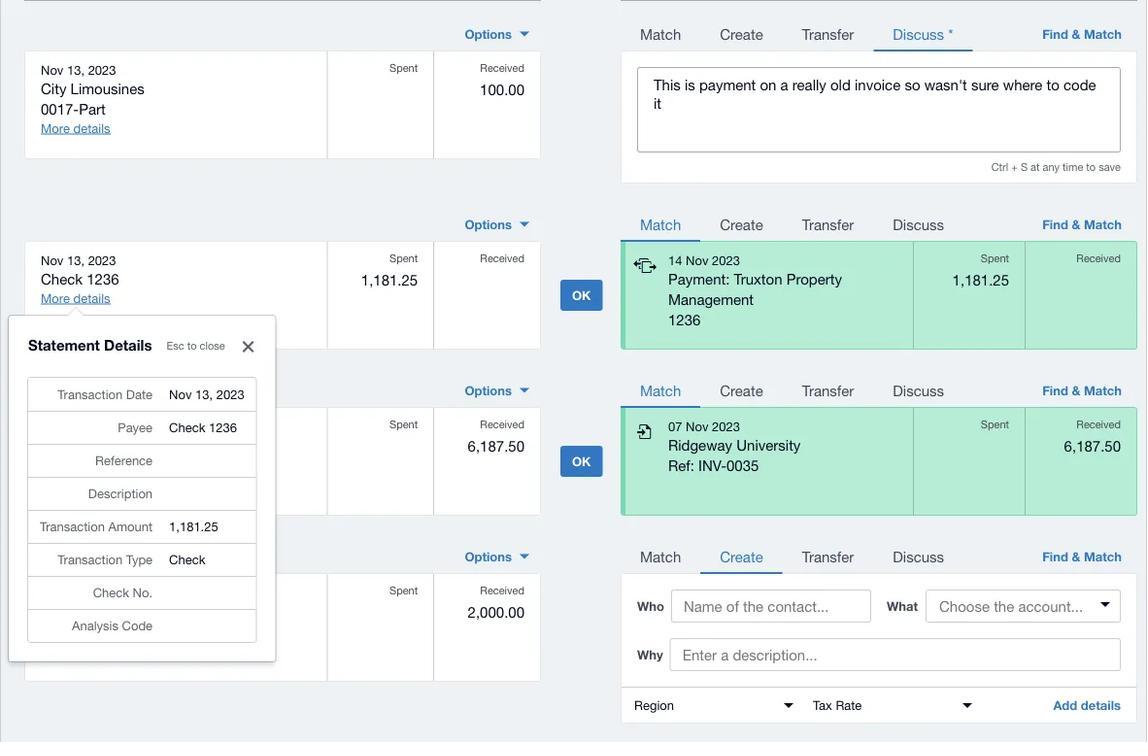 Task type: describe. For each thing, give the bounding box(es) containing it.
more inside nov 13, 2023 jakaranda maple systems deposit adv more details
[[41, 643, 70, 658]]

at
[[1031, 161, 1040, 173]]

more inside nov 13, 2023 ridgeway university inv-0035 more details
[[41, 477, 70, 492]]

2 find from the top
[[1043, 217, 1068, 232]]

create link for 6,187.50
[[701, 371, 783, 408]]

2 find & match from the top
[[1043, 217, 1122, 232]]

analysis
[[72, 618, 118, 633]]

& for 100.00
[[1072, 26, 1081, 41]]

why
[[637, 647, 663, 662]]

part
[[79, 101, 106, 118]]

received 100.00
[[480, 62, 525, 98]]

details inside nov 13, 2023 jakaranda maple systems deposit adv more details
[[73, 643, 110, 658]]

transfer link for 100.00
[[783, 15, 874, 51]]

0035 inside nov 13, 2023 ridgeway university inv-0035 more details
[[69, 457, 101, 474]]

nov for nov 13, 2023 ridgeway university inv-0035 more details
[[41, 419, 63, 434]]

code
[[122, 618, 153, 633]]

Enter a description... text field
[[670, 638, 1121, 671]]

14
[[668, 253, 682, 268]]

truxton
[[734, 271, 783, 288]]

2 & from the top
[[1072, 217, 1081, 232]]

+
[[1011, 161, 1018, 173]]

ctrl
[[992, 161, 1009, 173]]

amount
[[108, 519, 153, 534]]

nov 13, 2023 city limousines 0017-part more details
[[41, 62, 144, 136]]

more inside nov 13, 2023 check 1236 more details
[[41, 291, 70, 306]]

reference
[[95, 453, 153, 468]]

type
[[126, 552, 153, 567]]

ok link for ridgeway
[[561, 446, 603, 477]]

1 horizontal spatial to
[[1086, 161, 1096, 173]]

2023 for property
[[712, 253, 740, 268]]

ridgeway for inv-
[[668, 437, 733, 454]]

transaction type
[[58, 552, 153, 567]]

match link for 100.00
[[621, 15, 701, 51]]

2 transfer link from the top
[[783, 205, 874, 242]]

ref:
[[668, 457, 695, 474]]

find & match for 2,000.00
[[1043, 549, 1122, 564]]

2023 for more
[[88, 253, 116, 268]]

details inside nov 13, 2023 ridgeway university inv-0035 more details
[[73, 477, 110, 492]]

create for 6,187.50
[[720, 382, 763, 399]]

more details button for city
[[41, 120, 110, 137]]

to inside statement details dialog
[[187, 340, 197, 352]]

add details
[[1053, 698, 1121, 713]]

discuss link for payment: truxton property management
[[874, 205, 964, 242]]

esc to close
[[167, 340, 225, 352]]

2,000.00
[[468, 604, 525, 621]]

create link for 2,000.00
[[701, 537, 783, 574]]

spent for 100.00
[[390, 62, 418, 74]]

find & match for 6,187.50
[[1043, 383, 1122, 398]]

13, for limousines
[[67, 62, 85, 77]]

3 discuss link from the top
[[874, 537, 964, 574]]

deposit
[[41, 623, 102, 640]]

1236 inside nov 13, 2023 check 1236 more details
[[87, 271, 119, 288]]

find & match link for 6,187.50
[[1025, 371, 1138, 408]]

discuss link for ridgeway university
[[874, 371, 964, 408]]

13, for university
[[67, 419, 85, 434]]

find & match link for 2,000.00
[[1025, 537, 1138, 574]]

check for check
[[169, 552, 205, 567]]

13, inside statement details dialog
[[195, 387, 213, 402]]

100.00
[[480, 81, 525, 98]]

nov for nov 13, 2023 city limousines 0017-part more details
[[41, 62, 63, 77]]

find for 100.00
[[1043, 26, 1068, 41]]

management
[[668, 291, 754, 308]]

close statement details image
[[229, 328, 268, 366]]

limousines
[[70, 80, 144, 97]]

2023 for ref:
[[712, 419, 740, 434]]

received for 100.00
[[480, 62, 525, 74]]

& for 2,000.00
[[1072, 549, 1081, 564]]

who
[[637, 598, 664, 613]]

discuss for jakaranda maple systems
[[893, 548, 944, 565]]

transfer link for 6,187.50
[[783, 371, 874, 408]]

bank transaction image
[[629, 251, 657, 285]]

2 create from the top
[[720, 216, 763, 233]]

nov 13, 2023 jakaranda maple systems deposit adv more details
[[41, 585, 213, 658]]

create for 100.00
[[720, 25, 763, 42]]

check no.
[[93, 585, 153, 600]]

no.
[[133, 585, 153, 600]]

description
[[88, 486, 153, 501]]

1 horizontal spatial 1,181.25
[[361, 271, 418, 288]]

details inside add details link
[[1081, 698, 1121, 713]]

statement
[[28, 336, 100, 354]]

university for inv-
[[737, 437, 801, 454]]

transfer for 100.00
[[802, 25, 854, 42]]

options for 2,000.00
[[465, 549, 512, 564]]

2 horizontal spatial 1,181.25
[[953, 271, 1009, 288]]

Name of the contact... text field
[[671, 590, 871, 623]]

city
[[41, 80, 66, 97]]

save
[[1099, 161, 1121, 173]]

nov inside the 14 nov 2023 payment: truxton property management 1236
[[686, 253, 709, 268]]

2 more details button from the top
[[41, 290, 110, 307]]

Choose the account... text field
[[928, 592, 1119, 621]]

create link for 100.00
[[701, 15, 783, 51]]

university for 0035
[[109, 437, 173, 454]]

received 2,000.00
[[468, 584, 525, 621]]

nov 13, 2023 ridgeway university inv-0035 more details
[[41, 419, 173, 492]]

spent 1,181.25
[[361, 252, 418, 288]]

ok link for payment:
[[561, 280, 603, 311]]

2023 inside statement details dialog
[[216, 387, 244, 402]]

transfer for 6,187.50
[[802, 382, 854, 399]]

maple
[[113, 603, 153, 620]]

transaction date
[[58, 387, 153, 402]]

discuss * link
[[874, 15, 973, 51]]

sales invoice image
[[629, 417, 657, 451]]



Task type: vqa. For each thing, say whether or not it's contained in the screenshot.
Feb related to 28
no



Task type: locate. For each thing, give the bounding box(es) containing it.
3 discuss from the top
[[893, 382, 944, 399]]

0035 up description
[[69, 457, 101, 474]]

options button for 100.00
[[453, 18, 541, 50]]

2 match link from the top
[[621, 205, 701, 242]]

3 find & match from the top
[[1043, 383, 1122, 398]]

nov
[[41, 62, 63, 77], [41, 253, 63, 268], [686, 253, 709, 268], [169, 387, 192, 402], [41, 419, 63, 434], [686, 419, 709, 434], [41, 585, 63, 600]]

13, inside nov 13, 2023 check 1236 more details
[[67, 253, 85, 268]]

statement details
[[28, 336, 152, 354]]

details down part
[[73, 121, 110, 136]]

1 horizontal spatial 1236
[[209, 420, 237, 435]]

1 horizontal spatial ridgeway
[[668, 437, 733, 454]]

transfer link for 2,000.00
[[783, 537, 874, 574]]

2 horizontal spatial 1236
[[668, 312, 701, 329]]

2 more from the top
[[41, 291, 70, 306]]

2023 up the check 1236
[[216, 387, 244, 402]]

2 0035 from the left
[[727, 457, 759, 474]]

0 vertical spatial ok link
[[561, 280, 603, 311]]

what
[[887, 598, 918, 613]]

more
[[41, 121, 70, 136], [41, 291, 70, 306], [41, 477, 70, 492], [41, 643, 70, 658]]

2023 for 0017-
[[88, 62, 116, 77]]

2023 up limousines
[[88, 62, 116, 77]]

options
[[465, 26, 512, 41], [465, 217, 512, 232], [465, 383, 512, 398], [465, 549, 512, 564]]

0 horizontal spatial 6,187.50
[[468, 438, 525, 455]]

3 transfer from the top
[[802, 382, 854, 399]]

jakaranda
[[41, 603, 109, 620]]

nov 13, 2023
[[169, 387, 244, 402]]

0 vertical spatial ok
[[572, 288, 591, 303]]

4 match link from the top
[[621, 537, 701, 574]]

ridgeway
[[41, 437, 105, 454], [668, 437, 733, 454]]

0 horizontal spatial to
[[187, 340, 197, 352]]

2023 inside nov 13, 2023 check 1236 more details
[[88, 253, 116, 268]]

spent inside spent 1,181.25
[[390, 252, 418, 265]]

match link for 6,187.50
[[621, 371, 701, 408]]

1236 down nov 13, 2023
[[209, 420, 237, 435]]

nov inside statement details dialog
[[169, 387, 192, 402]]

None text field
[[625, 688, 803, 723], [803, 688, 982, 723], [625, 688, 803, 723], [803, 688, 982, 723]]

analysis code
[[72, 618, 153, 633]]

nov for nov 13, 2023 jakaranda maple systems deposit adv more details
[[41, 585, 63, 600]]

nov down 'transaction date'
[[41, 419, 63, 434]]

0 vertical spatial discuss link
[[874, 205, 964, 242]]

find & match link
[[1025, 15, 1138, 51], [1025, 205, 1138, 242], [1025, 371, 1138, 408], [1025, 537, 1138, 574]]

received inside received 2,000.00
[[480, 584, 525, 597]]

4 find & match link from the top
[[1025, 537, 1138, 574]]

received
[[480, 62, 525, 74], [480, 252, 525, 265], [480, 418, 525, 431], [480, 584, 525, 597]]

close
[[200, 340, 225, 352]]

find & match for 100.00
[[1043, 26, 1122, 41]]

13, inside nov 13, 2023 city limousines 0017-part more details
[[67, 62, 85, 77]]

nov right 07
[[686, 419, 709, 434]]

find & match
[[1043, 26, 1122, 41], [1043, 217, 1122, 232], [1043, 383, 1122, 398], [1043, 549, 1122, 564]]

13, inside nov 13, 2023 ridgeway university inv-0035 more details
[[67, 419, 85, 434]]

find for 2,000.00
[[1043, 549, 1068, 564]]

2 transfer from the top
[[802, 216, 854, 233]]

create link
[[701, 15, 783, 51], [701, 205, 783, 242], [701, 371, 783, 408], [701, 537, 783, 574]]

ok for ridgeway
[[572, 454, 591, 469]]

2 ok link from the top
[[561, 446, 603, 477]]

received for 2,000.00
[[480, 584, 525, 597]]

1236 down management
[[668, 312, 701, 329]]

options button for 2,000.00
[[453, 541, 541, 572]]

more details button for jakaranda
[[41, 642, 110, 660]]

discuss for ridgeway university
[[893, 382, 944, 399]]

13,
[[67, 62, 85, 77], [67, 253, 85, 268], [195, 387, 213, 402], [67, 419, 85, 434], [67, 585, 85, 600]]

3 & from the top
[[1072, 383, 1081, 398]]

4 transfer link from the top
[[783, 537, 874, 574]]

received for 6,187.50
[[480, 418, 525, 431]]

discuss *
[[893, 25, 954, 42]]

2 discuss link from the top
[[874, 371, 964, 408]]

1 find from the top
[[1043, 26, 1068, 41]]

07
[[668, 419, 682, 434]]

2 inv- from the left
[[699, 457, 727, 474]]

1 more details button from the top
[[41, 120, 110, 137]]

details down the analysis
[[73, 643, 110, 658]]

1 vertical spatial 1236
[[668, 312, 701, 329]]

details
[[73, 121, 110, 136], [73, 291, 110, 306], [73, 477, 110, 492], [73, 643, 110, 658], [1081, 698, 1121, 713]]

transfer
[[802, 25, 854, 42], [802, 216, 854, 233], [802, 382, 854, 399], [802, 548, 854, 565]]

0 horizontal spatial 0035
[[69, 457, 101, 474]]

ridgeway up ref:
[[668, 437, 733, 454]]

ok for payment:
[[572, 288, 591, 303]]

discuss link
[[874, 205, 964, 242], [874, 371, 964, 408], [874, 537, 964, 574]]

check for check 1236
[[169, 420, 205, 435]]

2023 up payment:
[[712, 253, 740, 268]]

more down deposit
[[41, 643, 70, 658]]

2023 down transaction type on the bottom left
[[88, 585, 116, 600]]

details up statement details
[[73, 291, 110, 306]]

3 create from the top
[[720, 382, 763, 399]]

This is payment on a really old invoice so wasn't sure where to code it text field
[[638, 68, 1120, 152]]

add details link
[[1038, 688, 1137, 723]]

0 horizontal spatial university
[[109, 437, 173, 454]]

4 options button from the top
[[453, 541, 541, 572]]

1 & from the top
[[1072, 26, 1081, 41]]

1 horizontal spatial university
[[737, 437, 801, 454]]

2023 inside nov 13, 2023 ridgeway university inv-0035 more details
[[88, 419, 116, 434]]

1,181.25 inside statement details dialog
[[169, 519, 218, 534]]

1 ok from the top
[[572, 288, 591, 303]]

1236 inside the 14 nov 2023 payment: truxton property management 1236
[[668, 312, 701, 329]]

transfer link
[[783, 15, 874, 51], [783, 205, 874, 242], [783, 371, 874, 408], [783, 537, 874, 574]]

systems
[[157, 603, 213, 620]]

received inside received 100.00
[[480, 62, 525, 74]]

1 options button from the top
[[453, 18, 541, 50]]

2023 right 07
[[712, 419, 740, 434]]

07 nov 2023 ridgeway university ref: inv-0035
[[668, 419, 801, 474]]

transfer for 2,000.00
[[802, 548, 854, 565]]

1 vertical spatial to
[[187, 340, 197, 352]]

check inside nov 13, 2023 check 1236 more details
[[41, 271, 83, 288]]

1 transfer from the top
[[802, 25, 854, 42]]

options for 100.00
[[465, 26, 512, 41]]

3 find & match link from the top
[[1025, 371, 1138, 408]]

4 transfer from the top
[[802, 548, 854, 565]]

13, up the check 1236
[[195, 387, 213, 402]]

0035 inside 07 nov 2023 ridgeway university ref: inv-0035
[[727, 457, 759, 474]]

details right the add
[[1081, 698, 1121, 713]]

details
[[104, 336, 152, 354]]

0 horizontal spatial 1236
[[87, 271, 119, 288]]

transaction for transaction amount
[[40, 519, 105, 534]]

more up statement
[[41, 291, 70, 306]]

1 spent from the top
[[390, 62, 418, 74]]

4 & from the top
[[1072, 549, 1081, 564]]

to right esc
[[187, 340, 197, 352]]

2 options button from the top
[[453, 209, 541, 240]]

3 more details button from the top
[[41, 476, 110, 494]]

any
[[1043, 161, 1060, 173]]

1 vertical spatial discuss link
[[874, 371, 964, 408]]

2023 inside nov 13, 2023 jakaranda maple systems deposit adv more details
[[88, 585, 116, 600]]

time
[[1063, 161, 1083, 173]]

find for 6,187.50
[[1043, 383, 1068, 398]]

options button for 6,187.50
[[453, 375, 541, 406]]

4 create link from the top
[[701, 537, 783, 574]]

spent for 2,000.00
[[390, 584, 418, 597]]

0 horizontal spatial inv-
[[41, 457, 69, 474]]

2023 down 'transaction date'
[[88, 419, 116, 434]]

more details button down deposit
[[41, 642, 110, 660]]

1 create from the top
[[720, 25, 763, 42]]

inv- left reference at the bottom left of the page
[[41, 457, 69, 474]]

ridgeway inside 07 nov 2023 ridgeway university ref: inv-0035
[[668, 437, 733, 454]]

1 vertical spatial transaction
[[40, 519, 105, 534]]

university
[[109, 437, 173, 454], [737, 437, 801, 454]]

1 vertical spatial ok link
[[561, 446, 603, 477]]

check 1236
[[169, 420, 237, 435]]

inv- inside nov 13, 2023 ridgeway university inv-0035 more details
[[41, 457, 69, 474]]

nov inside 07 nov 2023 ridgeway university ref: inv-0035
[[686, 419, 709, 434]]

match
[[640, 25, 681, 42], [1084, 26, 1122, 41], [640, 216, 681, 233], [1084, 217, 1122, 232], [640, 382, 681, 399], [1084, 383, 1122, 398], [640, 548, 681, 565], [1084, 549, 1122, 564]]

3 match link from the top
[[621, 371, 701, 408]]

payment:
[[668, 271, 730, 288]]

14 nov 2023 payment: truxton property management 1236
[[668, 253, 842, 329]]

13, up statement
[[67, 253, 85, 268]]

inv- inside 07 nov 2023 ridgeway university ref: inv-0035
[[699, 457, 727, 474]]

details inside nov 13, 2023 check 1236 more details
[[73, 291, 110, 306]]

4 received from the top
[[480, 584, 525, 597]]

0017-
[[41, 101, 79, 118]]

0 vertical spatial 1236
[[87, 271, 119, 288]]

adv
[[106, 623, 135, 640]]

0 vertical spatial to
[[1086, 161, 1096, 173]]

&
[[1072, 26, 1081, 41], [1072, 217, 1081, 232], [1072, 383, 1081, 398], [1072, 549, 1081, 564]]

2 options from the top
[[465, 217, 512, 232]]

check down nov 13, 2023
[[169, 420, 205, 435]]

13, inside nov 13, 2023 jakaranda maple systems deposit adv more details
[[67, 585, 85, 600]]

0035 right ref:
[[727, 457, 759, 474]]

ok link left sales invoice image
[[561, 446, 603, 477]]

create for 2,000.00
[[720, 548, 763, 565]]

2023
[[88, 62, 116, 77], [88, 253, 116, 268], [712, 253, 740, 268], [216, 387, 244, 402], [88, 419, 116, 434], [712, 419, 740, 434], [88, 585, 116, 600]]

nov up the city
[[41, 62, 63, 77]]

1 vertical spatial ok
[[572, 454, 591, 469]]

more inside nov 13, 2023 city limousines 0017-part more details
[[41, 121, 70, 136]]

payee
[[118, 420, 153, 435]]

ridgeway for 0035
[[41, 437, 105, 454]]

2 vertical spatial 1236
[[209, 420, 237, 435]]

4 find from the top
[[1043, 549, 1068, 564]]

nov inside nov 13, 2023 ridgeway university inv-0035 more details
[[41, 419, 63, 434]]

nov up payment:
[[686, 253, 709, 268]]

options button
[[453, 18, 541, 50], [453, 209, 541, 240], [453, 375, 541, 406], [453, 541, 541, 572]]

& for 6,187.50
[[1072, 383, 1081, 398]]

ok link
[[561, 280, 603, 311], [561, 446, 603, 477]]

3 received from the top
[[480, 418, 525, 431]]

transaction for transaction date
[[58, 387, 123, 402]]

2 create link from the top
[[701, 205, 783, 242]]

1 horizontal spatial 6,187.50
[[1064, 437, 1121, 454]]

2 ok from the top
[[572, 454, 591, 469]]

4 options from the top
[[465, 549, 512, 564]]

more details button for ridgeway
[[41, 476, 110, 494]]

inv- right ref:
[[699, 457, 727, 474]]

*
[[948, 25, 954, 42]]

1 horizontal spatial inv-
[[699, 457, 727, 474]]

0035
[[69, 457, 101, 474], [727, 457, 759, 474]]

nov for nov 13, 2023
[[169, 387, 192, 402]]

ridgeway down 'transaction date'
[[41, 437, 105, 454]]

to right "time"
[[1086, 161, 1096, 173]]

3 transfer link from the top
[[783, 371, 874, 408]]

3 spent from the top
[[390, 418, 418, 431]]

1 ok link from the top
[[561, 280, 603, 311]]

more up transaction amount
[[41, 477, 70, 492]]

1 discuss link from the top
[[874, 205, 964, 242]]

transaction amount
[[40, 519, 153, 534]]

find
[[1043, 26, 1068, 41], [1043, 217, 1068, 232], [1043, 383, 1068, 398], [1043, 549, 1068, 564]]

0 horizontal spatial ridgeway
[[41, 437, 105, 454]]

2 ridgeway from the left
[[668, 437, 733, 454]]

1 transfer link from the top
[[783, 15, 874, 51]]

2 received from the top
[[480, 252, 525, 265]]

nov up statement
[[41, 253, 63, 268]]

esc
[[167, 340, 184, 352]]

ridgeway inside nov 13, 2023 ridgeway university inv-0035 more details
[[41, 437, 105, 454]]

nov 13, 2023 check 1236 more details
[[41, 253, 119, 306]]

1 more from the top
[[41, 121, 70, 136]]

1 find & match link from the top
[[1025, 15, 1138, 51]]

2023 for systems
[[88, 585, 116, 600]]

nov inside nov 13, 2023 jakaranda maple systems deposit adv more details
[[41, 585, 63, 600]]

to
[[1086, 161, 1096, 173], [187, 340, 197, 352]]

2023 inside the 14 nov 2023 payment: truxton property management 1236
[[712, 253, 740, 268]]

check up statement
[[41, 271, 83, 288]]

2023 inside 07 nov 2023 ridgeway university ref: inv-0035
[[712, 419, 740, 434]]

13, down 'transaction date'
[[67, 419, 85, 434]]

2023 up statement details
[[88, 253, 116, 268]]

3 options button from the top
[[453, 375, 541, 406]]

check
[[41, 271, 83, 288], [169, 420, 205, 435], [169, 552, 205, 567], [93, 585, 129, 600]]

nov inside nov 13, 2023 check 1236 more details
[[41, 253, 63, 268]]

discuss
[[893, 25, 944, 42], [893, 216, 944, 233], [893, 382, 944, 399], [893, 548, 944, 565]]

s
[[1021, 161, 1028, 173]]

match link for 2,000.00
[[621, 537, 701, 574]]

4 spent from the top
[[390, 584, 418, 597]]

1 options from the top
[[465, 26, 512, 41]]

ok
[[572, 288, 591, 303], [572, 454, 591, 469]]

options for 6,187.50
[[465, 383, 512, 398]]

university inside 07 nov 2023 ridgeway university ref: inv-0035
[[737, 437, 801, 454]]

4 find & match from the top
[[1043, 549, 1122, 564]]

details inside nov 13, 2023 city limousines 0017-part more details
[[73, 121, 110, 136]]

1236 up statement details
[[87, 271, 119, 288]]

1 create link from the top
[[701, 15, 783, 51]]

more down 0017-
[[41, 121, 70, 136]]

nov up the check 1236
[[169, 387, 192, 402]]

transaction
[[58, 387, 123, 402], [40, 519, 105, 534], [58, 552, 123, 567]]

more details button up statement
[[41, 290, 110, 307]]

1 horizontal spatial 0035
[[727, 457, 759, 474]]

1236 inside statement details dialog
[[209, 420, 237, 435]]

1,181.25
[[953, 271, 1009, 288], [361, 271, 418, 288], [169, 519, 218, 534]]

property
[[787, 271, 842, 288]]

university inside nov 13, 2023 ridgeway university inv-0035 more details
[[109, 437, 173, 454]]

transaction for transaction type
[[58, 552, 123, 567]]

13, for maple
[[67, 585, 85, 600]]

discuss for check 1236
[[893, 216, 944, 233]]

0 vertical spatial transaction
[[58, 387, 123, 402]]

date
[[126, 387, 153, 402]]

nov up jakaranda
[[41, 585, 63, 600]]

3 options from the top
[[465, 383, 512, 398]]

1 find & match from the top
[[1043, 26, 1122, 41]]

4 more from the top
[[41, 643, 70, 658]]

transaction down transaction amount
[[58, 552, 123, 567]]

find & match link for 100.00
[[1025, 15, 1138, 51]]

2 spent from the top
[[390, 252, 418, 265]]

1 discuss from the top
[[893, 25, 944, 42]]

ctrl + s at any time to save
[[992, 161, 1121, 173]]

3 create link from the top
[[701, 371, 783, 408]]

3 more from the top
[[41, 477, 70, 492]]

received 6,187.50
[[468, 418, 525, 455]]

check right the type
[[169, 552, 205, 567]]

check for check no.
[[93, 585, 129, 600]]

4 create from the top
[[720, 548, 763, 565]]

more details button up transaction amount
[[41, 476, 110, 494]]

1 inv- from the left
[[41, 457, 69, 474]]

2 university from the left
[[737, 437, 801, 454]]

1 ridgeway from the left
[[41, 437, 105, 454]]

2 find & match link from the top
[[1025, 205, 1138, 242]]

transaction up transaction type on the bottom left
[[40, 519, 105, 534]]

0 horizontal spatial 1,181.25
[[169, 519, 218, 534]]

match link
[[621, 15, 701, 51], [621, 205, 701, 242], [621, 371, 701, 408], [621, 537, 701, 574]]

more details button down 0017-
[[41, 120, 110, 137]]

spent
[[390, 62, 418, 74], [390, 252, 418, 265], [390, 418, 418, 431], [390, 584, 418, 597]]

1 match link from the top
[[621, 15, 701, 51]]

2023 for inv-
[[88, 419, 116, 434]]

13, up limousines
[[67, 62, 85, 77]]

statement details dialog
[[9, 316, 276, 662]]

1 received from the top
[[480, 62, 525, 74]]

spent for 6,187.50
[[390, 418, 418, 431]]

more details button
[[41, 120, 110, 137], [41, 290, 110, 307], [41, 476, 110, 494], [41, 642, 110, 660]]

2 discuss from the top
[[893, 216, 944, 233]]

1 0035 from the left
[[69, 457, 101, 474]]

1236
[[87, 271, 119, 288], [668, 312, 701, 329], [209, 420, 237, 435]]

13, up jakaranda
[[67, 585, 85, 600]]

2 vertical spatial transaction
[[58, 552, 123, 567]]

details down reference at the bottom left of the page
[[73, 477, 110, 492]]

3 find from the top
[[1043, 383, 1068, 398]]

13, for 1236
[[67, 253, 85, 268]]

1 university from the left
[[109, 437, 173, 454]]

4 discuss from the top
[[893, 548, 944, 565]]

add
[[1053, 698, 1078, 713]]

ok link left bank transaction image
[[561, 280, 603, 311]]

nov inside nov 13, 2023 city limousines 0017-part more details
[[41, 62, 63, 77]]

2 vertical spatial discuss link
[[874, 537, 964, 574]]

received inside received 6,187.50
[[480, 418, 525, 431]]

6,187.50
[[1064, 437, 1121, 454], [468, 438, 525, 455]]

2023 inside nov 13, 2023 city limousines 0017-part more details
[[88, 62, 116, 77]]

4 more details button from the top
[[41, 642, 110, 660]]

nov for nov 13, 2023 check 1236 more details
[[41, 253, 63, 268]]

create
[[720, 25, 763, 42], [720, 216, 763, 233], [720, 382, 763, 399], [720, 548, 763, 565]]

check up maple
[[93, 585, 129, 600]]

transaction left date
[[58, 387, 123, 402]]



